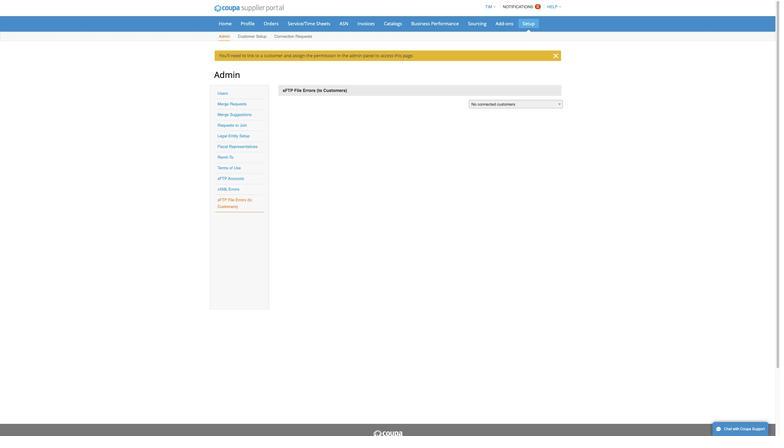 Task type: locate. For each thing, give the bounding box(es) containing it.
1 horizontal spatial coupa supplier portal image
[[373, 430, 403, 436]]

1 vertical spatial (to
[[247, 198, 252, 202]]

customers) inside "link"
[[218, 204, 238, 209]]

0 vertical spatial sftp
[[283, 88, 293, 93]]

customer setup
[[238, 34, 267, 39]]

users link
[[218, 91, 228, 96]]

1 vertical spatial sftp
[[218, 176, 227, 181]]

0 vertical spatial coupa supplier portal image
[[210, 1, 288, 16]]

setup link
[[519, 19, 539, 28]]

legal
[[218, 134, 227, 138]]

0 horizontal spatial the
[[306, 53, 313, 58]]

1 horizontal spatial file
[[294, 88, 302, 93]]

1 vertical spatial file
[[228, 198, 234, 202]]

1 merge from the top
[[218, 102, 229, 106]]

setup right customer
[[256, 34, 267, 39]]

errors
[[303, 88, 316, 93], [229, 187, 239, 192], [236, 198, 246, 202]]

merge down merge requests
[[218, 112, 229, 117]]

of
[[229, 166, 233, 170]]

0 vertical spatial requests
[[296, 34, 312, 39]]

navigation
[[483, 1, 561, 13]]

1 horizontal spatial setup
[[256, 34, 267, 39]]

business performance
[[411, 20, 459, 26]]

1 vertical spatial customers)
[[218, 204, 238, 209]]

setup down the notifications 0
[[523, 20, 535, 26]]

0 vertical spatial setup
[[523, 20, 535, 26]]

0 horizontal spatial customers)
[[218, 204, 238, 209]]

home link
[[215, 19, 236, 28]]

ons
[[506, 20, 513, 26]]

suggestions
[[230, 112, 252, 117]]

legal entity setup
[[218, 134, 250, 138]]

1 horizontal spatial the
[[342, 53, 348, 58]]

and
[[284, 53, 292, 58]]

0 vertical spatial errors
[[303, 88, 316, 93]]

panel
[[363, 53, 374, 58]]

0 horizontal spatial (to
[[247, 198, 252, 202]]

0 horizontal spatial sftp file errors (to customers)
[[218, 198, 252, 209]]

connection requests link
[[274, 33, 313, 41]]

merge
[[218, 102, 229, 106], [218, 112, 229, 117]]

entity
[[228, 134, 238, 138]]

connection requests
[[274, 34, 312, 39]]

file
[[294, 88, 302, 93], [228, 198, 234, 202]]

the
[[306, 53, 313, 58], [342, 53, 348, 58]]

setup
[[523, 20, 535, 26], [256, 34, 267, 39], [239, 134, 250, 138]]

2 vertical spatial errors
[[236, 198, 246, 202]]

0 horizontal spatial file
[[228, 198, 234, 202]]

1 horizontal spatial (to
[[317, 88, 322, 93]]

to left the join
[[235, 123, 239, 128]]

permission
[[314, 53, 336, 58]]

help
[[547, 5, 558, 9]]

support
[[752, 427, 765, 431]]

connected
[[478, 102, 496, 107]]

0 vertical spatial sftp file errors (to customers)
[[283, 88, 347, 93]]

fiscal representatives
[[218, 144, 258, 149]]

admin link
[[218, 33, 230, 41]]

to
[[242, 53, 246, 58], [255, 53, 259, 58], [375, 53, 380, 58], [235, 123, 239, 128]]

errors inside "link"
[[236, 198, 246, 202]]

access
[[381, 53, 394, 58]]

requests up legal
[[218, 123, 234, 128]]

coupa supplier portal image
[[210, 1, 288, 16], [373, 430, 403, 436]]

setup down the join
[[239, 134, 250, 138]]

requests to join
[[218, 123, 247, 128]]

customer
[[264, 53, 283, 58]]

requests
[[296, 34, 312, 39], [230, 102, 247, 106], [218, 123, 234, 128]]

0 vertical spatial admin
[[219, 34, 230, 39]]

requests to join link
[[218, 123, 247, 128]]

sftp inside "link"
[[218, 198, 227, 202]]

0 vertical spatial merge
[[218, 102, 229, 106]]

2 vertical spatial requests
[[218, 123, 234, 128]]

customers)
[[323, 88, 347, 93], [218, 204, 238, 209]]

merge down users link
[[218, 102, 229, 106]]

requests up suggestions
[[230, 102, 247, 106]]

add-ons
[[496, 20, 513, 26]]

1 vertical spatial merge
[[218, 112, 229, 117]]

asn
[[340, 20, 348, 26]]

customer setup link
[[238, 33, 267, 41]]

tim link
[[483, 5, 496, 9]]

legal entity setup link
[[218, 134, 250, 138]]

2 vertical spatial setup
[[239, 134, 250, 138]]

admin down home link
[[219, 34, 230, 39]]

2 vertical spatial sftp
[[218, 198, 227, 202]]

sheets
[[316, 20, 330, 26]]

invoices
[[358, 20, 375, 26]]

2 merge from the top
[[218, 112, 229, 117]]

1 vertical spatial requests
[[230, 102, 247, 106]]

(to inside "link"
[[247, 198, 252, 202]]

asn link
[[336, 19, 352, 28]]

the right in
[[342, 53, 348, 58]]

sftp file errors (to customers)
[[283, 88, 347, 93], [218, 198, 252, 209]]

0 vertical spatial customers)
[[323, 88, 347, 93]]

chat with coupa support button
[[713, 422, 769, 436]]

1 vertical spatial setup
[[256, 34, 267, 39]]

requests down service/time
[[296, 34, 312, 39]]

terms of use
[[218, 166, 241, 170]]

1 the from the left
[[306, 53, 313, 58]]

to
[[229, 155, 233, 160]]

the right the assign
[[306, 53, 313, 58]]

admin
[[219, 34, 230, 39], [214, 69, 240, 80]]

catalogs link
[[380, 19, 406, 28]]

invoices link
[[354, 19, 379, 28]]

admin down you'll at the top left of the page
[[214, 69, 240, 80]]

cxml errors
[[218, 187, 239, 192]]



Task type: describe. For each thing, give the bounding box(es) containing it.
business performance link
[[407, 19, 463, 28]]

cxml errors link
[[218, 187, 239, 192]]

1 vertical spatial errors
[[229, 187, 239, 192]]

catalogs
[[384, 20, 402, 26]]

merge for merge suggestions
[[218, 112, 229, 117]]

service/time sheets
[[288, 20, 330, 26]]

sftp accounts
[[218, 176, 244, 181]]

fiscal
[[218, 144, 228, 149]]

requests for merge requests
[[230, 102, 247, 106]]

no connected customers
[[472, 102, 515, 107]]

sftp for sftp accounts link
[[218, 176, 227, 181]]

2 horizontal spatial setup
[[523, 20, 535, 26]]

connection
[[274, 34, 294, 39]]

No connected customers field
[[469, 100, 563, 109]]

merge suggestions
[[218, 112, 252, 117]]

orders link
[[260, 19, 283, 28]]

page.
[[403, 53, 414, 58]]

home
[[219, 20, 232, 26]]

profile link
[[237, 19, 259, 28]]

users
[[218, 91, 228, 96]]

1 vertical spatial coupa supplier portal image
[[373, 430, 403, 436]]

profile
[[241, 20, 255, 26]]

service/time sheets link
[[284, 19, 334, 28]]

remit-to link
[[218, 155, 233, 160]]

sftp for sftp file errors (to customers) "link"
[[218, 198, 227, 202]]

performance
[[431, 20, 459, 26]]

merge for merge requests
[[218, 102, 229, 106]]

use
[[234, 166, 241, 170]]

help link
[[545, 5, 561, 9]]

no
[[472, 102, 477, 107]]

join
[[240, 123, 247, 128]]

assign
[[293, 53, 305, 58]]

add-
[[496, 20, 506, 26]]

fiscal representatives link
[[218, 144, 258, 149]]

customer
[[238, 34, 255, 39]]

to left link
[[242, 53, 246, 58]]

business
[[411, 20, 430, 26]]

0 horizontal spatial setup
[[239, 134, 250, 138]]

navigation containing notifications 0
[[483, 1, 561, 13]]

to right panel
[[375, 53, 380, 58]]

accounts
[[228, 176, 244, 181]]

file inside "link"
[[228, 198, 234, 202]]

0 horizontal spatial coupa supplier portal image
[[210, 1, 288, 16]]

add-ons link
[[492, 19, 517, 28]]

to left a
[[255, 53, 259, 58]]

need
[[231, 53, 241, 58]]

sftp file errors (to customers) link
[[218, 198, 252, 209]]

tim
[[485, 5, 492, 9]]

merge requests link
[[218, 102, 247, 106]]

1 horizontal spatial customers)
[[323, 88, 347, 93]]

in
[[337, 53, 341, 58]]

1 vertical spatial admin
[[214, 69, 240, 80]]

0
[[537, 4, 539, 9]]

1 vertical spatial sftp file errors (to customers)
[[218, 198, 252, 209]]

coupa
[[740, 427, 751, 431]]

terms
[[218, 166, 228, 170]]

with
[[733, 427, 739, 431]]

sourcing
[[468, 20, 487, 26]]

0 vertical spatial file
[[294, 88, 302, 93]]

representatives
[[229, 144, 258, 149]]

service/time
[[288, 20, 315, 26]]

admin
[[350, 53, 362, 58]]

a
[[260, 53, 263, 58]]

2 the from the left
[[342, 53, 348, 58]]

merge suggestions link
[[218, 112, 252, 117]]

you'll need to link to a customer and assign the permission in the admin panel to access this page.
[[219, 53, 414, 58]]

terms of use link
[[218, 166, 241, 170]]

cxml
[[218, 187, 228, 192]]

this
[[395, 53, 402, 58]]

0 vertical spatial (to
[[317, 88, 322, 93]]

link
[[247, 53, 254, 58]]

remit-to
[[218, 155, 233, 160]]

No connected customers text field
[[469, 100, 563, 109]]

merge requests
[[218, 102, 247, 106]]

remit-
[[218, 155, 229, 160]]

orders
[[264, 20, 279, 26]]

notifications
[[503, 5, 533, 9]]

sourcing link
[[464, 19, 491, 28]]

1 horizontal spatial sftp file errors (to customers)
[[283, 88, 347, 93]]

chat with coupa support
[[724, 427, 765, 431]]

chat
[[724, 427, 732, 431]]

requests for connection requests
[[296, 34, 312, 39]]

customers
[[497, 102, 515, 107]]

you'll
[[219, 53, 230, 58]]

notifications 0
[[503, 4, 539, 9]]

sftp accounts link
[[218, 176, 244, 181]]



Task type: vqa. For each thing, say whether or not it's contained in the screenshot.
cXML
yes



